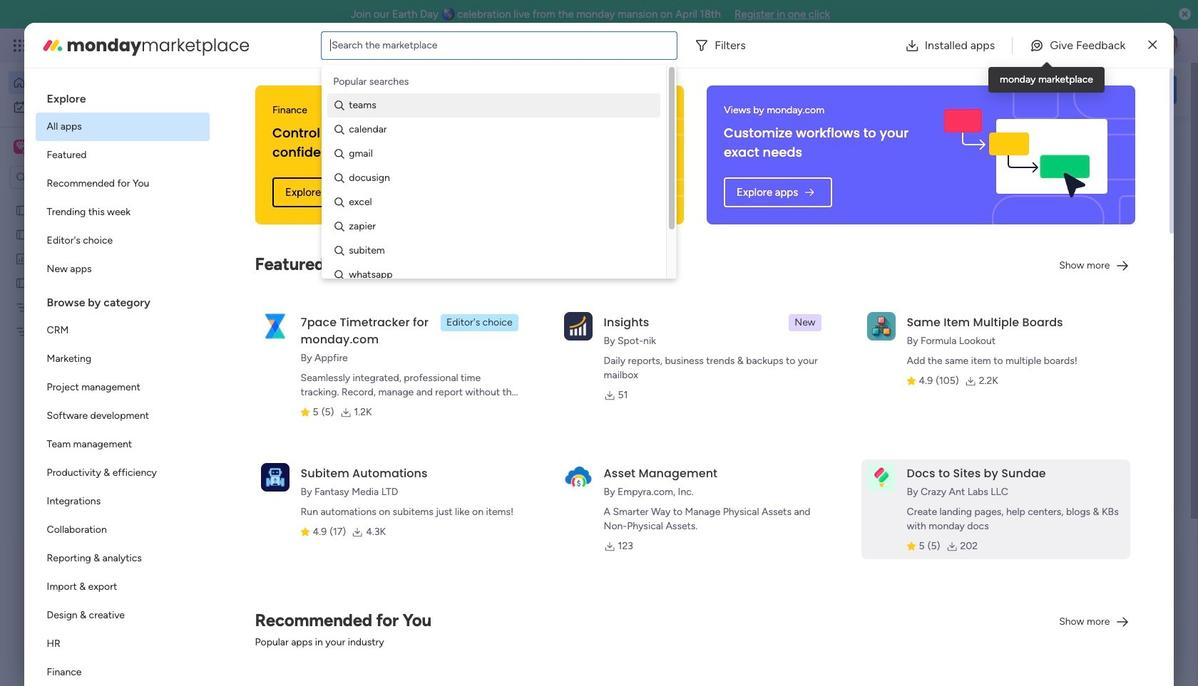 Task type: vqa. For each thing, say whether or not it's contained in the screenshot.
2 image
yes



Task type: describe. For each thing, give the bounding box(es) containing it.
1 horizontal spatial terry turtle image
[[1158, 34, 1181, 57]]

1 workspace image from the left
[[14, 139, 28, 155]]

update feed image
[[976, 39, 991, 53]]

v2 user feedback image
[[974, 81, 985, 98]]

0 vertical spatial public board image
[[15, 228, 29, 241]]

2 banner logo image from the left
[[933, 86, 1119, 225]]

check circle image
[[984, 181, 993, 191]]

2 heading from the top
[[35, 284, 209, 317]]

public board image inside quick search results list box
[[238, 464, 254, 479]]

see plans image
[[237, 38, 249, 53]]

notifications image
[[945, 39, 959, 53]]

quick search results list box
[[220, 162, 929, 526]]



Task type: locate. For each thing, give the bounding box(es) containing it.
workspace selection element
[[14, 138, 119, 157]]

dapulse x slim image
[[1148, 37, 1157, 54], [1155, 132, 1172, 149]]

0 vertical spatial heading
[[35, 80, 209, 113]]

0 horizontal spatial terry turtle image
[[254, 615, 282, 643]]

monday marketplace image right select product icon
[[41, 34, 64, 57]]

add to favorites image
[[423, 464, 437, 478]]

v2 bolt switch image
[[1086, 82, 1094, 97]]

help center element
[[963, 617, 1177, 674]]

search everything image
[[1074, 39, 1088, 53]]

workspace image
[[14, 139, 28, 155], [16, 139, 26, 155]]

0 horizontal spatial monday marketplace image
[[41, 34, 64, 57]]

component image
[[471, 311, 484, 324]]

0 vertical spatial dapulse x slim image
[[1148, 37, 1157, 54]]

monday marketplace image
[[41, 34, 64, 57], [1039, 39, 1053, 53]]

app logo image
[[261, 312, 289, 341], [564, 312, 592, 341], [867, 312, 895, 341], [261, 463, 289, 492], [564, 463, 592, 492], [867, 463, 895, 492]]

Search in workspace field
[[30, 169, 119, 186]]

1 horizontal spatial banner logo image
[[933, 86, 1119, 225]]

templates image image
[[976, 315, 1164, 414]]

public board image
[[15, 228, 29, 241], [15, 276, 29, 290], [238, 464, 254, 479]]

1 vertical spatial dapulse x slim image
[[1155, 132, 1172, 149]]

0 horizontal spatial banner logo image
[[481, 86, 667, 225]]

public board image
[[15, 203, 29, 217]]

invite members image
[[1008, 39, 1022, 53]]

2 image
[[987, 29, 1000, 45]]

1 horizontal spatial monday marketplace image
[[1039, 39, 1053, 53]]

public dashboard image
[[15, 252, 29, 265]]

help image
[[1105, 39, 1120, 53]]

1 vertical spatial terry turtle image
[[254, 615, 282, 643]]

2 workspace image from the left
[[16, 139, 26, 155]]

2 vertical spatial public board image
[[238, 464, 254, 479]]

1 banner logo image from the left
[[481, 86, 667, 225]]

list box
[[35, 80, 209, 687], [0, 195, 182, 536]]

banner logo image
[[481, 86, 667, 225], [933, 86, 1119, 225]]

monday marketplace image right the "invite members" image
[[1039, 39, 1053, 53]]

1 vertical spatial heading
[[35, 284, 209, 317]]

1 vertical spatial public board image
[[15, 276, 29, 290]]

option
[[9, 71, 173, 94], [9, 96, 173, 118], [35, 113, 209, 141], [35, 141, 209, 170], [35, 170, 209, 198], [0, 197, 182, 200], [35, 198, 209, 227], [35, 227, 209, 255], [35, 255, 209, 284], [35, 317, 209, 345], [35, 345, 209, 374], [35, 374, 209, 402], [35, 402, 209, 431], [35, 431, 209, 459], [35, 459, 209, 488], [35, 488, 209, 516], [35, 516, 209, 545], [35, 545, 209, 573], [35, 573, 209, 602], [35, 602, 209, 630], [35, 630, 209, 659], [35, 659, 209, 687]]

heading
[[35, 80, 209, 113], [35, 284, 209, 317]]

circle o image
[[984, 199, 993, 210]]

1 heading from the top
[[35, 80, 209, 113]]

0 vertical spatial terry turtle image
[[1158, 34, 1181, 57]]

select product image
[[13, 39, 27, 53]]

terry turtle image
[[1158, 34, 1181, 57], [254, 615, 282, 643]]

circle o image
[[984, 217, 993, 228]]



